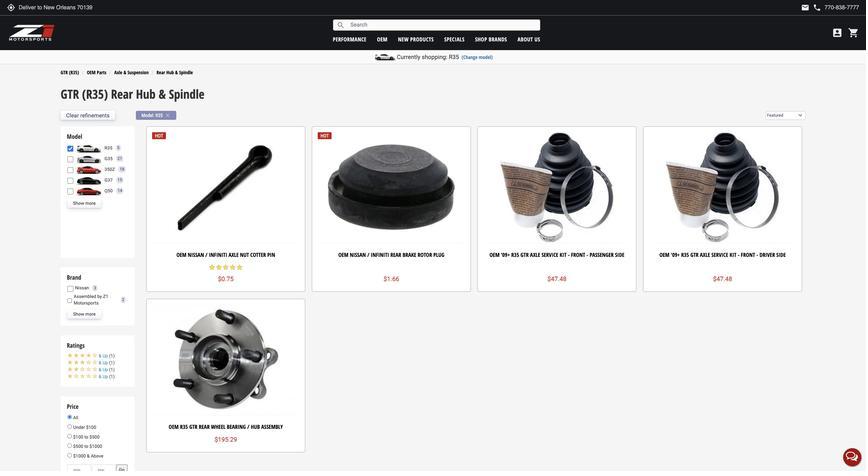 Task type: describe. For each thing, give the bounding box(es) containing it.
oem '09+ r35 gtr axle service kit - front - passenger side
[[490, 252, 625, 259]]

to for $500
[[84, 445, 88, 450]]

oem nissan / infiniti axle nut cotter pin
[[177, 252, 275, 259]]

0 horizontal spatial nissan
[[75, 286, 89, 291]]

'09+ for oem '09+ r35 gtr axle service kit - front - passenger side
[[501, 252, 510, 259]]

wheel
[[211, 424, 226, 432]]

1 vertical spatial hub
[[136, 86, 156, 103]]

side for oem '09+ r35 gtr axle service kit - front - driver side
[[777, 252, 786, 259]]

kit for passenger
[[560, 252, 567, 259]]

mail
[[802, 3, 810, 12]]

3 & up 1 from the top
[[99, 368, 113, 373]]

3 - from the left
[[738, 252, 740, 259]]

model:
[[141, 113, 154, 118]]

oem for oem r35 gtr rear wheel bearing / hub assembly
[[169, 424, 179, 432]]

infiniti for rear
[[371, 252, 389, 259]]

brand
[[67, 274, 81, 282]]

$1000 & above
[[72, 454, 103, 459]]

currently
[[397, 54, 421, 61]]

infiniti q50 sedan hybrid v37 2014 2015 2016 2017 2018 2019 2020 vq37vhr 2.0t 3.0t 3.7l red sport redsport vr30ddtt z1 motorsports image
[[75, 187, 103, 196]]

specials
[[445, 35, 465, 43]]

4 1 from the top
[[111, 375, 113, 380]]

(change model) link
[[462, 54, 493, 61]]

nut
[[240, 252, 249, 259]]

oem for oem nissan / infiniti rear brake rotor plug
[[339, 252, 349, 259]]

rear down axle & suspension
[[111, 86, 133, 103]]

nissan 350z z33 2003 2004 2005 2006 2007 2008 2009 vq35de 3.5l revup rev up vq35hr nismo z1 motorsports image
[[75, 165, 103, 174]]

above
[[91, 454, 103, 459]]

new products
[[398, 35, 434, 43]]

2 & up 1 from the top
[[99, 361, 113, 366]]

brake
[[403, 252, 417, 259]]

/ for axle
[[205, 252, 208, 259]]

clear refinements
[[66, 112, 110, 119]]

2 up from the top
[[103, 361, 108, 366]]

/ for rear
[[368, 252, 370, 259]]

$1.66
[[384, 276, 400, 283]]

rear left brake
[[391, 252, 402, 259]]

gtr (r35) link
[[61, 69, 79, 76]]

under
[[73, 426, 85, 431]]

4 - from the left
[[757, 252, 759, 259]]

oem link
[[377, 35, 388, 43]]

all
[[72, 416, 78, 421]]

shopping_cart
[[849, 27, 860, 38]]

nissan for oem nissan / infiniti rear brake rotor plug
[[350, 252, 366, 259]]

oem parts link
[[87, 69, 106, 76]]

show for model
[[73, 201, 84, 206]]

3
[[94, 286, 96, 291]]

shop brands link
[[475, 35, 507, 43]]

rear hub & spindle
[[157, 69, 193, 76]]

about us link
[[518, 35, 541, 43]]

4 star from the left
[[229, 264, 236, 271]]

shopping_cart link
[[847, 27, 860, 38]]

account_box
[[832, 27, 844, 38]]

currently shopping: r35 (change model)
[[397, 54, 493, 61]]

rotor
[[418, 252, 432, 259]]

assembled by z1 motorsports
[[74, 294, 108, 306]]

1 1 from the top
[[111, 354, 113, 359]]

$47.48 for passenger
[[548, 276, 567, 283]]

oem for oem nissan / infiniti axle nut cotter pin
[[177, 252, 187, 259]]

oem nissan / infiniti rear brake rotor plug
[[339, 252, 445, 259]]

model
[[67, 133, 82, 141]]

3 1 from the top
[[111, 368, 113, 373]]

more for brand
[[85, 312, 96, 317]]

star star star star star
[[209, 264, 243, 271]]

axle & suspension link
[[114, 69, 149, 76]]

model)
[[479, 54, 493, 61]]

4 & up 1 from the top
[[99, 375, 113, 380]]

g35
[[105, 156, 113, 161]]

1 - from the left
[[568, 252, 570, 259]]

rear hub & spindle link
[[157, 69, 193, 76]]

phone
[[814, 3, 822, 12]]

motorsports
[[74, 301, 99, 306]]

min number field
[[68, 465, 91, 472]]

infiniti g35 coupe sedan v35 v36 skyline 2003 2004 2005 2006 2007 2008 3.5l vq35de revup rev up vq35hr z1 motorsports image
[[75, 155, 103, 164]]

$0.75
[[218, 276, 234, 283]]

new products link
[[398, 35, 434, 43]]

axle & suspension
[[114, 69, 149, 76]]

'09+ for oem '09+ r35 gtr axle service kit - front - driver side
[[671, 252, 680, 259]]

1 up from the top
[[103, 354, 108, 359]]

passenger
[[590, 252, 614, 259]]

clear
[[66, 112, 79, 119]]

4 up from the top
[[103, 375, 108, 380]]

z1
[[103, 294, 108, 300]]

suspension
[[128, 69, 149, 76]]

rear left wheel
[[199, 424, 210, 432]]

(r35) for gtr (r35) rear hub & spindle
[[82, 86, 108, 103]]

under  $100
[[72, 426, 96, 431]]

infiniti for axle
[[209, 252, 227, 259]]

oem '09+ r35 gtr axle service kit - front - driver side
[[660, 252, 786, 259]]

axle for oem '09+ r35 gtr axle service kit - front - driver side
[[700, 252, 711, 259]]

bearing
[[227, 424, 246, 432]]

assembly
[[261, 424, 283, 432]]

model: r35 close
[[141, 113, 171, 119]]

infiniti g37 coupe sedan convertible v36 cv36 hv36 skyline 2008 2009 2010 2011 2012 2013 3.7l vq37vhr z1 motorsports image
[[75, 176, 103, 185]]

2
[[122, 298, 124, 303]]

oem parts
[[87, 69, 106, 76]]

oem for oem '09+ r35 gtr axle service kit - front - driver side
[[660, 252, 670, 259]]

front for passenger
[[571, 252, 586, 259]]

shop brands
[[475, 35, 507, 43]]

parts
[[97, 69, 106, 76]]

$500 to $1000
[[72, 445, 102, 450]]

mail phone
[[802, 3, 822, 12]]

plug
[[434, 252, 445, 259]]

18
[[120, 167, 124, 172]]

$195.29
[[215, 437, 237, 444]]

close
[[165, 113, 171, 119]]



Task type: locate. For each thing, give the bounding box(es) containing it.
assembled
[[74, 294, 96, 300]]

0 horizontal spatial hub
[[136, 86, 156, 103]]

0 horizontal spatial $47.48
[[548, 276, 567, 283]]

about
[[518, 35, 533, 43]]

21
[[118, 156, 122, 161]]

1 horizontal spatial $500
[[90, 435, 100, 440]]

hub left assembly
[[251, 424, 260, 432]]

kit
[[560, 252, 567, 259], [730, 252, 737, 259]]

2 front from the left
[[741, 252, 756, 259]]

g37
[[105, 178, 113, 183]]

front left passenger
[[571, 252, 586, 259]]

1 vertical spatial more
[[85, 312, 96, 317]]

gtr (r35) rear hub & spindle
[[61, 86, 205, 103]]

2 kit from the left
[[730, 252, 737, 259]]

mail link
[[802, 3, 810, 12]]

$500 up $500 to $1000
[[90, 435, 100, 440]]

0 vertical spatial (r35)
[[69, 69, 79, 76]]

1 vertical spatial $100
[[73, 435, 83, 440]]

max number field
[[92, 465, 116, 472]]

$47.48 for driver
[[714, 276, 733, 283]]

2 '09+ from the left
[[671, 252, 680, 259]]

shopping:
[[422, 54, 448, 61]]

oem for oem parts
[[87, 69, 96, 76]]

performance link
[[333, 35, 367, 43]]

clear refinements button
[[61, 111, 115, 120]]

1 front from the left
[[571, 252, 586, 259]]

to down $100 to $500
[[84, 445, 88, 450]]

ratings
[[67, 342, 85, 350]]

oem for oem '09+ r35 gtr axle service kit - front - passenger side
[[490, 252, 500, 259]]

z1 motorsports logo image
[[9, 24, 55, 42]]

1 vertical spatial (r35)
[[82, 86, 108, 103]]

to for $100
[[84, 435, 88, 440]]

2 1 from the top
[[111, 361, 113, 366]]

gtr (r35)
[[61, 69, 79, 76]]

1 side from the left
[[616, 252, 625, 259]]

0 vertical spatial show more button
[[68, 199, 101, 208]]

0 vertical spatial $500
[[90, 435, 100, 440]]

1 horizontal spatial /
[[247, 424, 250, 432]]

front for driver
[[741, 252, 756, 259]]

2 horizontal spatial nissan
[[350, 252, 366, 259]]

0 horizontal spatial /
[[205, 252, 208, 259]]

350z
[[105, 167, 115, 172]]

brands
[[489, 35, 507, 43]]

service for passenger
[[542, 252, 559, 259]]

my_location
[[7, 3, 15, 12]]

1 vertical spatial show more
[[73, 312, 96, 317]]

pin
[[268, 252, 275, 259]]

account_box link
[[831, 27, 845, 38]]

0 horizontal spatial front
[[571, 252, 586, 259]]

2 horizontal spatial hub
[[251, 424, 260, 432]]

1 show more button from the top
[[68, 199, 101, 208]]

0 horizontal spatial service
[[542, 252, 559, 259]]

$100 to $500
[[72, 435, 100, 440]]

search
[[337, 21, 345, 29]]

1 vertical spatial $1000
[[73, 454, 86, 459]]

(r35) for gtr (r35)
[[69, 69, 79, 76]]

2 star from the left
[[216, 264, 222, 271]]

0 vertical spatial $1000
[[90, 445, 102, 450]]

axle
[[114, 69, 122, 76], [229, 252, 239, 259], [530, 252, 541, 259], [700, 252, 711, 259]]

3 up from the top
[[103, 368, 108, 373]]

1 show more from the top
[[73, 201, 96, 206]]

1
[[111, 354, 113, 359], [111, 361, 113, 366], [111, 368, 113, 373], [111, 375, 113, 380]]

refinements
[[80, 112, 110, 119]]

$1000 up above at the bottom of page
[[90, 445, 102, 450]]

2 show more from the top
[[73, 312, 96, 317]]

side
[[616, 252, 625, 259], [777, 252, 786, 259]]

2 show more button from the top
[[68, 310, 101, 319]]

nissan for oem nissan / infiniti axle nut cotter pin
[[188, 252, 204, 259]]

14
[[118, 189, 122, 194]]

5
[[117, 146, 120, 151]]

side right driver
[[777, 252, 786, 259]]

hub
[[166, 69, 174, 76], [136, 86, 156, 103], [251, 424, 260, 432]]

show down infiniti q50 sedan hybrid v37 2014 2015 2016 2017 2018 2019 2020 vq37vhr 2.0t 3.0t 3.7l red sport redsport vr30ddtt z1 motorsports image
[[73, 201, 84, 206]]

0 vertical spatial $100
[[86, 426, 96, 431]]

1 vertical spatial spindle
[[169, 86, 205, 103]]

2 horizontal spatial /
[[368, 252, 370, 259]]

2 more from the top
[[85, 312, 96, 317]]

performance
[[333, 35, 367, 43]]

1 horizontal spatial nissan
[[188, 252, 204, 259]]

$1000 up min number field
[[73, 454, 86, 459]]

$100 down under
[[73, 435, 83, 440]]

more down infiniti q50 sedan hybrid v37 2014 2015 2016 2017 2018 2019 2020 vq37vhr 2.0t 3.0t 3.7l red sport redsport vr30ddtt z1 motorsports image
[[85, 201, 96, 206]]

1 & up 1 from the top
[[99, 354, 113, 359]]

show more button
[[68, 199, 101, 208], [68, 310, 101, 319]]

1 vertical spatial show
[[73, 312, 84, 317]]

0 horizontal spatial (r35)
[[69, 69, 79, 76]]

1 infiniti from the left
[[209, 252, 227, 259]]

about us
[[518, 35, 541, 43]]

show more button down motorsports
[[68, 310, 101, 319]]

& up 1
[[99, 354, 113, 359], [99, 361, 113, 366], [99, 368, 113, 373], [99, 375, 113, 380]]

2 $47.48 from the left
[[714, 276, 733, 283]]

more down motorsports
[[85, 312, 96, 317]]

show more for brand
[[73, 312, 96, 317]]

0 horizontal spatial infiniti
[[209, 252, 227, 259]]

(change
[[462, 54, 478, 61]]

None checkbox
[[68, 168, 73, 173]]

0 horizontal spatial $1000
[[73, 454, 86, 459]]

$47.48 down oem '09+ r35 gtr axle service kit - front - driver side
[[714, 276, 733, 283]]

1 vertical spatial show more button
[[68, 310, 101, 319]]

3 star from the left
[[222, 264, 229, 271]]

1 horizontal spatial hub
[[166, 69, 174, 76]]

None radio
[[68, 416, 72, 420], [68, 435, 72, 439], [68, 416, 72, 420], [68, 435, 72, 439]]

&
[[124, 69, 126, 76], [175, 69, 178, 76], [159, 86, 166, 103], [99, 354, 102, 359], [99, 361, 102, 366], [99, 368, 102, 373], [99, 375, 102, 380], [87, 454, 90, 459]]

show
[[73, 201, 84, 206], [73, 312, 84, 317]]

2 show from the top
[[73, 312, 84, 317]]

gtr
[[61, 69, 68, 76], [61, 86, 79, 103], [521, 252, 529, 259], [691, 252, 699, 259], [189, 424, 198, 432]]

infiniti up the star star star star star
[[209, 252, 227, 259]]

oem
[[377, 35, 388, 43], [87, 69, 96, 76], [177, 252, 187, 259], [339, 252, 349, 259], [490, 252, 500, 259], [660, 252, 670, 259], [169, 424, 179, 432]]

nissan r35 gtr gt-r awd twin turbo 2009 2010 2011 2012 2013 2014 2015 2016 2017 2018 2019 2020 vr38dett z1 motorsports image
[[75, 144, 103, 153]]

2 side from the left
[[777, 252, 786, 259]]

front
[[571, 252, 586, 259], [741, 252, 756, 259]]

0 vertical spatial hub
[[166, 69, 174, 76]]

None checkbox
[[68, 146, 73, 152], [68, 157, 73, 163], [68, 178, 73, 184], [68, 189, 73, 195], [68, 287, 73, 292], [68, 298, 72, 304], [68, 146, 73, 152], [68, 157, 73, 163], [68, 178, 73, 184], [68, 189, 73, 195], [68, 287, 73, 292], [68, 298, 72, 304]]

us
[[535, 35, 541, 43]]

to up $500 to $1000
[[84, 435, 88, 440]]

shop
[[475, 35, 488, 43]]

1 horizontal spatial (r35)
[[82, 86, 108, 103]]

0 horizontal spatial '09+
[[501, 252, 510, 259]]

$500 down $100 to $500
[[73, 445, 83, 450]]

show more down infiniti q50 sedan hybrid v37 2014 2015 2016 2017 2018 2019 2020 vq37vhr 2.0t 3.0t 3.7l red sport redsport vr30ddtt z1 motorsports image
[[73, 201, 96, 206]]

0 vertical spatial to
[[84, 435, 88, 440]]

$100
[[86, 426, 96, 431], [73, 435, 83, 440]]

show down motorsports
[[73, 312, 84, 317]]

-
[[568, 252, 570, 259], [587, 252, 589, 259], [738, 252, 740, 259], [757, 252, 759, 259]]

(r35)
[[69, 69, 79, 76], [82, 86, 108, 103]]

1 horizontal spatial infiniti
[[371, 252, 389, 259]]

show more down motorsports
[[73, 312, 96, 317]]

0 vertical spatial more
[[85, 201, 96, 206]]

1 horizontal spatial $1000
[[90, 445, 102, 450]]

by
[[97, 294, 102, 300]]

0 horizontal spatial $500
[[73, 445, 83, 450]]

$47.48 down oem '09+ r35 gtr axle service kit - front - passenger side
[[548, 276, 567, 283]]

2 service from the left
[[712, 252, 729, 259]]

1 $47.48 from the left
[[548, 276, 567, 283]]

1 star from the left
[[209, 264, 216, 271]]

(r35) up refinements
[[82, 86, 108, 103]]

1 vertical spatial to
[[84, 445, 88, 450]]

1 more from the top
[[85, 201, 96, 206]]

1 kit from the left
[[560, 252, 567, 259]]

1 service from the left
[[542, 252, 559, 259]]

1 horizontal spatial service
[[712, 252, 729, 259]]

service for driver
[[712, 252, 729, 259]]

specials link
[[445, 35, 465, 43]]

show more button for model
[[68, 199, 101, 208]]

infiniti up '$1.66'
[[371, 252, 389, 259]]

1 vertical spatial $500
[[73, 445, 83, 450]]

oem r35 gtr rear wheel bearing / hub assembly
[[169, 424, 283, 432]]

hub right suspension
[[166, 69, 174, 76]]

infiniti
[[209, 252, 227, 259], [371, 252, 389, 259]]

2 - from the left
[[587, 252, 589, 259]]

products
[[411, 35, 434, 43]]

hub up model: at the top left of the page
[[136, 86, 156, 103]]

price
[[67, 403, 79, 411]]

to
[[84, 435, 88, 440], [84, 445, 88, 450]]

1 horizontal spatial $100
[[86, 426, 96, 431]]

r35
[[449, 54, 459, 61], [156, 113, 163, 118], [105, 146, 112, 151], [512, 252, 520, 259], [682, 252, 690, 259], [180, 424, 188, 432]]

kit for driver
[[730, 252, 737, 259]]

star
[[209, 264, 216, 271], [216, 264, 222, 271], [222, 264, 229, 271], [229, 264, 236, 271], [236, 264, 243, 271]]

new
[[398, 35, 409, 43]]

1 horizontal spatial side
[[777, 252, 786, 259]]

(r35) left oem parts link
[[69, 69, 79, 76]]

2 to from the top
[[84, 445, 88, 450]]

1 horizontal spatial kit
[[730, 252, 737, 259]]

0 vertical spatial show
[[73, 201, 84, 206]]

driver
[[760, 252, 776, 259]]

axle for oem nissan / infiniti axle nut cotter pin
[[229, 252, 239, 259]]

front left driver
[[741, 252, 756, 259]]

side right passenger
[[616, 252, 625, 259]]

1 '09+ from the left
[[501, 252, 510, 259]]

0 vertical spatial show more
[[73, 201, 96, 206]]

show more button for brand
[[68, 310, 101, 319]]

1 horizontal spatial $47.48
[[714, 276, 733, 283]]

0 horizontal spatial kit
[[560, 252, 567, 259]]

nissan
[[188, 252, 204, 259], [350, 252, 366, 259], [75, 286, 89, 291]]

up
[[103, 354, 108, 359], [103, 361, 108, 366], [103, 368, 108, 373], [103, 375, 108, 380]]

oem for oem link
[[377, 35, 388, 43]]

Search search field
[[345, 20, 540, 30]]

show more
[[73, 201, 96, 206], [73, 312, 96, 317]]

side for oem '09+ r35 gtr axle service kit - front - passenger side
[[616, 252, 625, 259]]

r35 inside model: r35 close
[[156, 113, 163, 118]]

show more for model
[[73, 201, 96, 206]]

2 vertical spatial hub
[[251, 424, 260, 432]]

more for model
[[85, 201, 96, 206]]

5 star from the left
[[236, 264, 243, 271]]

show more button down infiniti q50 sedan hybrid v37 2014 2015 2016 2017 2018 2019 2020 vq37vhr 2.0t 3.0t 3.7l red sport redsport vr30ddtt z1 motorsports image
[[68, 199, 101, 208]]

0 horizontal spatial side
[[616, 252, 625, 259]]

phone link
[[814, 3, 860, 12]]

0 vertical spatial spindle
[[179, 69, 193, 76]]

$100 up $100 to $500
[[86, 426, 96, 431]]

rear right suspension
[[157, 69, 165, 76]]

q50
[[105, 188, 113, 194]]

1 horizontal spatial front
[[741, 252, 756, 259]]

1 show from the top
[[73, 201, 84, 206]]

15
[[118, 178, 122, 183]]

axle for oem '09+ r35 gtr axle service kit - front - passenger side
[[530, 252, 541, 259]]

cotter
[[251, 252, 266, 259]]

rear
[[157, 69, 165, 76], [111, 86, 133, 103], [391, 252, 402, 259], [199, 424, 210, 432]]

0 horizontal spatial $100
[[73, 435, 83, 440]]

'09+
[[501, 252, 510, 259], [671, 252, 680, 259]]

None radio
[[68, 425, 72, 430], [68, 444, 72, 449], [68, 454, 72, 458], [68, 425, 72, 430], [68, 444, 72, 449], [68, 454, 72, 458]]

1 horizontal spatial '09+
[[671, 252, 680, 259]]

show for brand
[[73, 312, 84, 317]]

1 to from the top
[[84, 435, 88, 440]]

2 infiniti from the left
[[371, 252, 389, 259]]



Task type: vqa. For each thing, say whether or not it's contained in the screenshot.
DOT for 3
no



